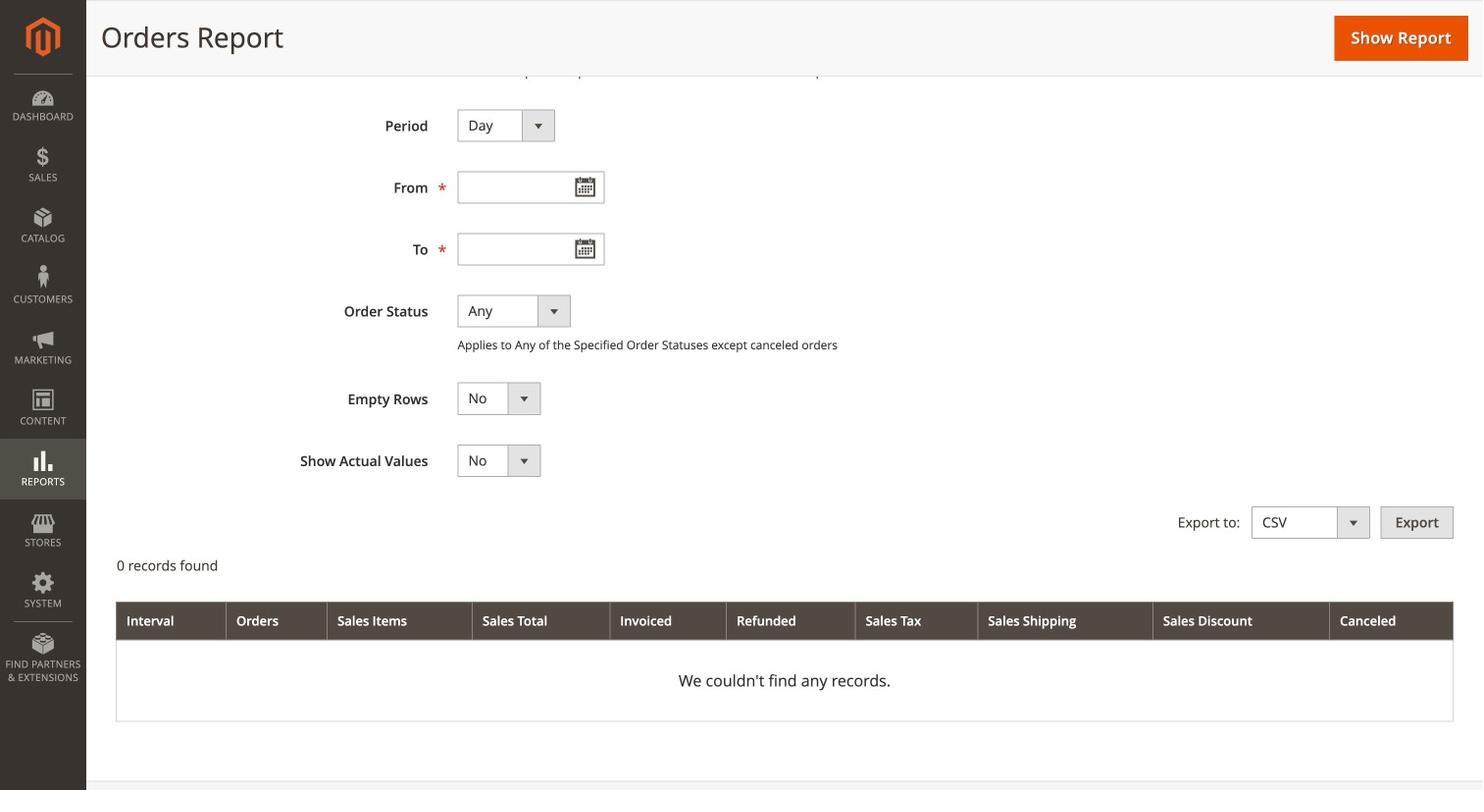 Task type: vqa. For each thing, say whether or not it's contained in the screenshot.
text field
yes



Task type: locate. For each thing, give the bounding box(es) containing it.
magento admin panel image
[[26, 17, 60, 57]]

menu bar
[[0, 74, 86, 694]]

None text field
[[458, 233, 605, 265]]

None text field
[[458, 171, 605, 203]]



